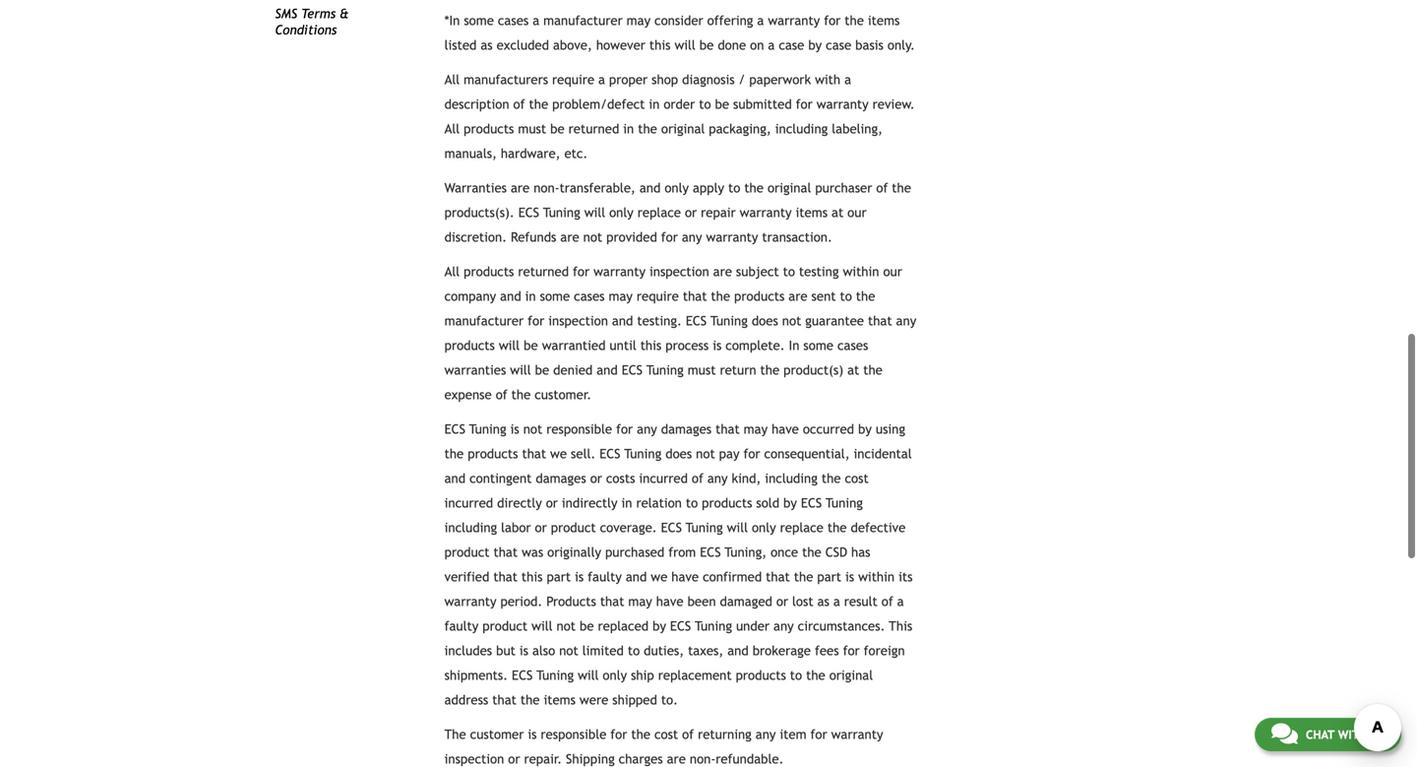 Task type: describe. For each thing, give the bounding box(es) containing it.
chat with us link
[[1255, 718, 1402, 751]]

only left the 'apply' in the top of the page
[[665, 180, 689, 195]]

warranty inside the customer is responsible for the cost of returning any item for warranty inspection or repair. shipping charges are non-refundable.
[[832, 726, 884, 742]]

in
[[789, 337, 800, 353]]

and left contingent
[[445, 470, 466, 486]]

warranty down repair
[[706, 229, 759, 244]]

and up until
[[612, 313, 634, 328]]

ecs right from
[[700, 544, 721, 560]]

above,
[[553, 37, 593, 52]]

must inside all products returned for warranty inspection are subject to testing within our company and in some cases may require that the products are sent to the manufacturer for inspection and testing. ecs tuning does not guarantee that any products will be warrantied until this process is complete. in some cases warranties will be denied and ecs tuning must return the product(s) at the expense of the customer.
[[688, 362, 716, 377]]

&
[[340, 6, 349, 21]]

lost
[[793, 593, 814, 609]]

ecs down expense
[[445, 421, 466, 436]]

must inside all manufacturers require a proper shop diagnosis / paperwork with a description of the problem/defect in order to be submitted for warranty review. all products must be returned in the original packaging, including labeling, manuals, hardware, etc.
[[518, 121, 547, 136]]

kind,
[[732, 470, 761, 486]]

and down under
[[728, 643, 749, 658]]

repair
[[701, 205, 736, 220]]

the left csd
[[803, 544, 822, 560]]

apply
[[693, 180, 725, 195]]

cases inside *in some cases a manufacturer may consider offering a warranty for the items listed as excluded above, however this will be done on a case by case basis only.
[[498, 13, 529, 28]]

directly
[[497, 495, 542, 510]]

1 vertical spatial including
[[765, 470, 818, 486]]

relation
[[636, 495, 682, 510]]

is down originally
[[575, 569, 584, 584]]

will up were
[[578, 667, 599, 683]]

responsible inside ecs tuning is not responsible for any damages that may have occurred by using the products that we sell. ecs tuning does not pay for consequential, incidental and contingent damages or costs incurred of any kind, including the cost incurred directly or indirectly in relation to products sold by ecs tuning including labor or product coverage. ecs tuning will only replace the defective product that was originally purchased from ecs tuning, once the csd has verified that this part is faulty and we have confirmed that the part is within its warranty period. products that may have been damaged or lost as a result of a faulty product will not be replaced by ecs tuning under any circumstances. this includes but is also not limited to duties, taxes, and brokerage fees for foreign shipments. ecs tuning will only ship replacement products to the original address that the items were shipped to.
[[547, 421, 613, 436]]

are left sent
[[789, 288, 808, 304]]

ecs up from
[[661, 520, 682, 535]]

tuning up costs
[[625, 446, 662, 461]]

our inside all products returned for warranty inspection are subject to testing within our company and in some cases may require that the products are sent to the manufacturer for inspection and testing. ecs tuning does not guarantee that any products will be warrantied until this process is complete. in some cases warranties will be denied and ecs tuning must return the product(s) at the expense of the customer.
[[884, 264, 903, 279]]

to down brokerage
[[790, 667, 803, 683]]

all products returned for warranty inspection are subject to testing within our company and in some cases may require that the products are sent to the manufacturer for inspection and testing. ecs tuning does not guarantee that any products will be warrantied until this process is complete. in some cases warranties will be denied and ecs tuning must return the product(s) at the expense of the customer.
[[445, 264, 917, 402]]

also
[[533, 643, 556, 658]]

all manufacturers require a proper shop diagnosis / paperwork with a description of the problem/defect in order to be submitted for warranty review. all products must be returned in the original packaging, including labeling, manuals, hardware, etc.
[[445, 72, 915, 161]]

chat with us
[[1306, 728, 1385, 741]]

provided
[[607, 229, 658, 244]]

will up warranties
[[499, 337, 520, 353]]

and down until
[[597, 362, 618, 377]]

of right the result
[[882, 593, 894, 609]]

discretion.
[[445, 229, 507, 244]]

of inside the customer is responsible for the cost of returning any item for warranty inspection or repair. shipping charges are non-refundable.
[[682, 726, 694, 742]]

purchased
[[605, 544, 665, 560]]

and right company
[[500, 288, 522, 304]]

limited
[[583, 643, 624, 658]]

that up 'customer'
[[493, 692, 517, 707]]

by left using
[[859, 421, 872, 436]]

manufacturer inside *in some cases a manufacturer may consider offering a warranty for the items listed as excluded above, however this will be done on a case by case basis only.
[[544, 13, 623, 28]]

description
[[445, 96, 510, 112]]

the up 'customer'
[[521, 692, 540, 707]]

a up excluded
[[533, 13, 540, 28]]

circumstances.
[[798, 618, 886, 633]]

shipped
[[613, 692, 658, 707]]

chat
[[1306, 728, 1335, 741]]

2 part from the left
[[818, 569, 842, 584]]

will up tuning, at the bottom of page
[[727, 520, 748, 535]]

review.
[[873, 96, 915, 112]]

the down fees
[[806, 667, 826, 683]]

tuning inside 'warranties are non-transferable, and only apply to the original purchaser of the products(s). ecs tuning will only replace or repair warranty items at our discretion. refunds are not provided for any warranty transaction.'
[[543, 205, 581, 220]]

that up process at the top of the page
[[683, 288, 707, 304]]

non- inside the customer is responsible for the cost of returning any item for warranty inspection or repair. shipping charges are non-refundable.
[[690, 751, 716, 766]]

were
[[580, 692, 609, 707]]

complete.
[[726, 337, 785, 353]]

cost inside ecs tuning is not responsible for any damages that may have occurred by using the products that we sell. ecs tuning does not pay for consequential, incidental and contingent damages or costs incurred of any kind, including the cost incurred directly or indirectly in relation to products sold by ecs tuning including labor or product coverage. ecs tuning will only replace the defective product that was originally purchased from ecs tuning, once the csd has verified that this part is faulty and we have confirmed that the part is within its warranty period. products that may have been damaged or lost as a result of a faulty product will not be replaced by ecs tuning under any circumstances. this includes but is also not limited to duties, taxes, and brokerage fees for foreign shipments. ecs tuning will only ship replacement products to the original address that the items were shipped to.
[[845, 470, 869, 486]]

original inside 'warranties are non-transferable, and only apply to the original purchaser of the products(s). ecs tuning will only replace or repair warranty items at our discretion. refunds are not provided for any warranty transaction.'
[[768, 180, 812, 195]]

address
[[445, 692, 489, 707]]

returning
[[698, 726, 752, 742]]

the left customer.
[[512, 387, 531, 402]]

ship
[[631, 667, 655, 683]]

are left subject
[[714, 264, 732, 279]]

original inside ecs tuning is not responsible for any damages that may have occurred by using the products that we sell. ecs tuning does not pay for consequential, incidental and contingent damages or costs incurred of any kind, including the cost incurred directly or indirectly in relation to products sold by ecs tuning including labor or product coverage. ecs tuning will only replace the defective product that was originally purchased from ecs tuning, once the csd has verified that this part is faulty and we have confirmed that the part is within its warranty period. products that may have been damaged or lost as a result of a faulty product will not be replaced by ecs tuning under any circumstances. this includes but is also not limited to duties, taxes, and brokerage fees for foreign shipments. ecs tuning will only ship replacement products to the original address that the items were shipped to.
[[830, 667, 873, 683]]

includes
[[445, 643, 492, 658]]

conditions
[[275, 22, 337, 37]]

of left kind,
[[692, 470, 704, 486]]

that up "pay"
[[716, 421, 740, 436]]

cost inside the customer is responsible for the cost of returning any item for warranty inspection or repair. shipping charges are non-refundable.
[[655, 726, 679, 742]]

ecs up duties,
[[670, 618, 691, 633]]

are down hardware,
[[511, 180, 530, 195]]

shipments.
[[445, 667, 508, 683]]

been
[[688, 593, 716, 609]]

manuals,
[[445, 145, 497, 161]]

tuning down process at the top of the page
[[647, 362, 684, 377]]

2 vertical spatial have
[[657, 593, 684, 609]]

replaced
[[598, 618, 649, 633]]

under
[[736, 618, 770, 633]]

be inside ecs tuning is not responsible for any damages that may have occurred by using the products that we sell. ecs tuning does not pay for consequential, incidental and contingent damages or costs incurred of any kind, including the cost incurred directly or indirectly in relation to products sold by ecs tuning including labor or product coverage. ecs tuning will only replace the defective product that was originally purchased from ecs tuning, once the csd has verified that this part is faulty and we have confirmed that the part is within its warranty period. products that may have been damaged or lost as a result of a faulty product will not be replaced by ecs tuning under any circumstances. this includes but is also not limited to duties, taxes, and brokerage fees for foreign shipments. ecs tuning will only ship replacement products to the original address that the items were shipped to.
[[580, 618, 594, 633]]

0 vertical spatial have
[[772, 421, 799, 436]]

sent
[[812, 288, 836, 304]]

are inside the customer is responsible for the cost of returning any item for warranty inspection or repair. shipping charges are non-refundable.
[[667, 751, 686, 766]]

a up labeling,
[[845, 72, 852, 87]]

the up lost on the bottom right of the page
[[794, 569, 814, 584]]

1 horizontal spatial with
[[1339, 728, 1368, 741]]

1 vertical spatial have
[[672, 569, 699, 584]]

only.
[[888, 37, 916, 52]]

or inside 'warranties are non-transferable, and only apply to the original purchaser of the products(s). ecs tuning will only replace or repair warranty items at our discretion. refunds are not provided for any warranty transaction.'
[[685, 205, 697, 220]]

1 horizontal spatial inspection
[[549, 313, 608, 328]]

the inside the customer is responsible for the cost of returning any item for warranty inspection or repair. shipping charges are non-refundable.
[[631, 726, 651, 742]]

tuning down expense
[[469, 421, 507, 436]]

indirectly
[[562, 495, 618, 510]]

1 case from the left
[[779, 37, 805, 52]]

csd
[[826, 544, 848, 560]]

or left costs
[[590, 470, 603, 486]]

customer
[[470, 726, 524, 742]]

2 case from the left
[[826, 37, 852, 52]]

in inside ecs tuning is not responsible for any damages that may have occurred by using the products that we sell. ecs tuning does not pay for consequential, incidental and contingent damages or costs incurred of any kind, including the cost incurred directly or indirectly in relation to products sold by ecs tuning including labor or product coverage. ecs tuning will only replace the defective product that was originally purchased from ecs tuning, once the csd has verified that this part is faulty and we have confirmed that the part is within its warranty period. products that may have been damaged or lost as a result of a faulty product will not be replaced by ecs tuning under any circumstances. this includes but is also not limited to duties, taxes, and brokerage fees for foreign shipments. ecs tuning will only ship replacement products to the original address that the items were shipped to.
[[622, 495, 633, 510]]

a left the result
[[834, 593, 841, 609]]

the right the purchaser
[[892, 180, 912, 195]]

the up guarantee
[[856, 288, 876, 304]]

warranties
[[445, 362, 506, 377]]

0 horizontal spatial incurred
[[445, 495, 493, 510]]

problem/defect
[[552, 96, 645, 112]]

however
[[597, 37, 646, 52]]

items inside *in some cases a manufacturer may consider offering a warranty for the items listed as excluded above, however this will be done on a case by case basis only.
[[868, 13, 900, 28]]

the down complete.
[[761, 362, 780, 377]]

are right refunds
[[561, 229, 580, 244]]

duties,
[[644, 643, 684, 658]]

may up replaced at the left
[[629, 593, 653, 609]]

only up provided
[[610, 205, 634, 220]]

on
[[750, 37, 765, 52]]

originally
[[548, 544, 602, 560]]

warranties
[[445, 180, 507, 195]]

a up on
[[758, 13, 764, 28]]

of inside all manufacturers require a proper shop diagnosis / paperwork with a description of the problem/defect in order to be submitted for warranty review. all products must be returned in the original packaging, including labeling, manuals, hardware, etc.
[[514, 96, 525, 112]]

does inside all products returned for warranty inspection are subject to testing within our company and in some cases may require that the products are sent to the manufacturer for inspection and testing. ecs tuning does not guarantee that any products will be warrantied until this process is complete. in some cases warranties will be denied and ecs tuning must return the product(s) at the expense of the customer.
[[752, 313, 779, 328]]

defective
[[851, 520, 906, 535]]

until
[[610, 337, 637, 353]]

proper
[[609, 72, 648, 87]]

as inside ecs tuning is not responsible for any damages that may have occurred by using the products that we sell. ecs tuning does not pay for consequential, incidental and contingent damages or costs incurred of any kind, including the cost incurred directly or indirectly in relation to products sold by ecs tuning including labor or product coverage. ecs tuning will only replace the defective product that was originally purchased from ecs tuning, once the csd has verified that this part is faulty and we have confirmed that the part is within its warranty period. products that may have been damaged or lost as a result of a faulty product will not be replaced by ecs tuning under any circumstances. this includes but is also not limited to duties, taxes, and brokerage fees for foreign shipments. ecs tuning will only ship replacement products to the original address that the items were shipped to.
[[818, 593, 830, 609]]

that up replaced at the left
[[600, 593, 625, 609]]

once
[[771, 544, 799, 560]]

warrantied
[[542, 337, 606, 353]]

excluded
[[497, 37, 549, 52]]

as inside *in some cases a manufacturer may consider offering a warranty for the items listed as excluded above, however this will be done on a case by case basis only.
[[481, 37, 493, 52]]

occurred
[[803, 421, 855, 436]]

will inside 'warranties are non-transferable, and only apply to the original purchaser of the products(s). ecs tuning will only replace or repair warranty items at our discretion. refunds are not provided for any warranty transaction.'
[[585, 205, 606, 220]]

that right guarantee
[[868, 313, 893, 328]]

but
[[496, 643, 516, 658]]

ecs down until
[[622, 362, 643, 377]]

manufacturers
[[464, 72, 549, 87]]

to left testing
[[783, 264, 795, 279]]

products(s).
[[445, 205, 515, 220]]

products up company
[[464, 264, 514, 279]]

transaction.
[[762, 229, 833, 244]]

1 horizontal spatial faulty
[[588, 569, 622, 584]]

returned inside all manufacturers require a proper shop diagnosis / paperwork with a description of the problem/defect in order to be submitted for warranty review. all products must be returned in the original packaging, including labeling, manuals, hardware, etc.
[[569, 121, 620, 136]]

done
[[718, 37, 747, 52]]

not inside all products returned for warranty inspection are subject to testing within our company and in some cases may require that the products are sent to the manufacturer for inspection and testing. ecs tuning does not guarantee that any products will be warrantied until this process is complete. in some cases warranties will be denied and ecs tuning must return the product(s) at the expense of the customer.
[[783, 313, 802, 328]]

not down products
[[557, 618, 576, 633]]

by up duties,
[[653, 618, 667, 633]]

guarantee
[[806, 313, 864, 328]]

from
[[669, 544, 696, 560]]

or right directly
[[546, 495, 558, 510]]

brokerage
[[753, 643, 811, 658]]

sms terms & conditions link
[[275, 6, 349, 37]]

tuning up the defective
[[826, 495, 863, 510]]

any up relation
[[637, 421, 658, 436]]

a up this
[[898, 593, 904, 609]]

order
[[664, 96, 695, 112]]

the right product(s)
[[864, 362, 883, 377]]

ecs right sold
[[801, 495, 822, 510]]

subject
[[736, 264, 779, 279]]

charges
[[619, 751, 663, 766]]

ecs inside 'warranties are non-transferable, and only apply to the original purchaser of the products(s). ecs tuning will only replace or repair warranty items at our discretion. refunds are not provided for any warranty transaction.'
[[519, 205, 540, 220]]

the down manufacturers
[[529, 96, 549, 112]]

a up problem/defect
[[599, 72, 605, 87]]

by right sold
[[784, 495, 797, 510]]

products inside all manufacturers require a proper shop diagnosis / paperwork with a description of the problem/defect in order to be submitted for warranty review. all products must be returned in the original packaging, including labeling, manuals, hardware, etc.
[[464, 121, 514, 136]]

be up etc.
[[551, 121, 565, 136]]

tuning up taxes,
[[695, 618, 733, 633]]

diagnosis
[[682, 72, 735, 87]]

coverage.
[[600, 520, 657, 535]]

warranty inside all products returned for warranty inspection are subject to testing within our company and in some cases may require that the products are sent to the manufacturer for inspection and testing. ecs tuning does not guarantee that any products will be warrantied until this process is complete. in some cases warranties will be denied and ecs tuning must return the product(s) at the expense of the customer.
[[594, 264, 646, 279]]

all for all products returned for warranty inspection are subject to testing within our company and in some cases may require that the products are sent to the manufacturer for inspection and testing. ecs tuning does not guarantee that any products will be warrantied until this process is complete. in some cases warranties will be denied and ecs tuning must return the product(s) at the expense of the customer.
[[445, 264, 460, 279]]

will up also
[[532, 618, 553, 633]]

our inside 'warranties are non-transferable, and only apply to the original purchaser of the products(s). ecs tuning will only replace or repair warranty items at our discretion. refunds are not provided for any warranty transaction.'
[[848, 205, 867, 220]]

paperwork
[[750, 72, 811, 87]]

is right but
[[520, 643, 529, 658]]

within inside ecs tuning is not responsible for any damages that may have occurred by using the products that we sell. ecs tuning does not pay for consequential, incidental and contingent damages or costs incurred of any kind, including the cost incurred directly or indirectly in relation to products sold by ecs tuning including labor or product coverage. ecs tuning will only replace the defective product that was originally purchased from ecs tuning, once the csd has verified that this part is faulty and we have confirmed that the part is within its warranty period. products that may have been damaged or lost as a result of a faulty product will not be replaced by ecs tuning under any circumstances. this includes but is also not limited to duties, taxes, and brokerage fees for foreign shipments. ecs tuning will only ship replacement products to the original address that the items were shipped to.
[[859, 569, 895, 584]]

products down subject
[[735, 288, 785, 304]]

foreign
[[864, 643, 905, 658]]

items inside ecs tuning is not responsible for any damages that may have occurred by using the products that we sell. ecs tuning does not pay for consequential, incidental and contingent damages or costs incurred of any kind, including the cost incurred directly or indirectly in relation to products sold by ecs tuning including labor or product coverage. ecs tuning will only replace the defective product that was originally purchased from ecs tuning, once the csd has verified that this part is faulty and we have confirmed that the part is within its warranty period. products that may have been damaged or lost as a result of a faulty product will not be replaced by ecs tuning under any circumstances. this includes but is also not limited to duties, taxes, and brokerage fees for foreign shipments. ecs tuning will only ship replacement products to the original address that the items were shipped to.
[[544, 692, 576, 707]]

*in some cases a manufacturer may consider offering a warranty for the items listed as excluded above, however this will be done on a case by case basis only.
[[445, 13, 916, 52]]

the up complete.
[[711, 288, 731, 304]]

shop
[[652, 72, 679, 87]]

0 vertical spatial product
[[551, 520, 596, 535]]

any up brokerage
[[774, 618, 794, 633]]

0 vertical spatial damages
[[661, 421, 712, 436]]

products up warranties
[[445, 337, 495, 353]]

1 horizontal spatial we
[[651, 569, 668, 584]]

2 vertical spatial including
[[445, 520, 497, 535]]

2 vertical spatial product
[[483, 618, 528, 633]]

by inside *in some cases a manufacturer may consider offering a warranty for the items listed as excluded above, however this will be done on a case by case basis only.
[[809, 37, 822, 52]]

2 vertical spatial some
[[804, 337, 834, 353]]

tuning,
[[725, 544, 767, 560]]

or left lost on the bottom right of the page
[[777, 593, 789, 609]]

that down 'once'
[[766, 569, 790, 584]]

testing
[[799, 264, 839, 279]]

this
[[889, 618, 913, 633]]

product(s)
[[784, 362, 844, 377]]

terms
[[301, 6, 336, 21]]

products down kind,
[[702, 495, 753, 510]]

offering
[[708, 13, 754, 28]]

the up csd
[[828, 520, 847, 535]]

products
[[547, 593, 597, 609]]

tuning down also
[[537, 667, 574, 683]]

the right the 'apply' in the top of the page
[[745, 180, 764, 195]]

tuning up complete.
[[711, 313, 748, 328]]

is inside the customer is responsible for the cost of returning any item for warranty inspection or repair. shipping charges are non-refundable.
[[528, 726, 537, 742]]

incidental
[[854, 446, 912, 461]]

2 all from the top
[[445, 121, 460, 136]]

damaged
[[720, 593, 773, 609]]

this inside all products returned for warranty inspection are subject to testing within our company and in some cases may require that the products are sent to the manufacturer for inspection and testing. ecs tuning does not guarantee that any products will be warrantied until this process is complete. in some cases warranties will be denied and ecs tuning must return the product(s) at the expense of the customer.
[[641, 337, 662, 353]]

be left 'warrantied'
[[524, 337, 538, 353]]

1 vertical spatial damages
[[536, 470, 587, 486]]

shipping
[[566, 751, 615, 766]]

the down shop
[[638, 121, 658, 136]]

to right relation
[[686, 495, 698, 510]]

sms terms & conditions
[[275, 6, 349, 37]]

refunds
[[511, 229, 557, 244]]

this inside *in some cases a manufacturer may consider offering a warranty for the items listed as excluded above, however this will be done on a case by case basis only.
[[650, 37, 671, 52]]

may up kind,
[[744, 421, 768, 436]]



Task type: vqa. For each thing, say whether or not it's contained in the screenshot.
topmost 'ECS Tuning recommends this product.' image
no



Task type: locate. For each thing, give the bounding box(es) containing it.
for inside *in some cases a manufacturer may consider offering a warranty for the items listed as excluded above, however this will be done on a case by case basis only.
[[824, 13, 841, 28]]

1 vertical spatial faulty
[[445, 618, 479, 633]]

warranties are non-transferable, and only apply to the original purchaser of the products(s). ecs tuning will only replace or repair warranty items at our discretion. refunds are not provided for any warranty transaction.
[[445, 180, 912, 244]]

warranty inside all manufacturers require a proper shop diagnosis / paperwork with a description of the problem/defect in order to be submitted for warranty review. all products must be returned in the original packaging, including labeling, manuals, hardware, etc.
[[817, 96, 869, 112]]

1 horizontal spatial must
[[688, 362, 716, 377]]

manufacturer inside all products returned for warranty inspection are subject to testing within our company and in some cases may require that the products are sent to the manufacturer for inspection and testing. ecs tuning does not guarantee that any products will be warrantied until this process is complete. in some cases warranties will be denied and ecs tuning must return the product(s) at the expense of the customer.
[[445, 313, 524, 328]]

transferable,
[[560, 180, 636, 195]]

1 horizontal spatial our
[[884, 264, 903, 279]]

0 horizontal spatial cost
[[655, 726, 679, 742]]

0 horizontal spatial replace
[[638, 205, 681, 220]]

at inside 'warranties are non-transferable, and only apply to the original purchaser of the products(s). ecs tuning will only replace or repair warranty items at our discretion. refunds are not provided for any warranty transaction.'
[[832, 205, 844, 220]]

0 vertical spatial including
[[776, 121, 828, 136]]

2 vertical spatial original
[[830, 667, 873, 683]]

with inside all manufacturers require a proper shop diagnosis / paperwork with a description of the problem/defect in order to be submitted for warranty review. all products must be returned in the original packaging, including labeling, manuals, hardware, etc.
[[815, 72, 841, 87]]

1 vertical spatial non-
[[690, 751, 716, 766]]

manufacturer
[[544, 13, 623, 28], [445, 313, 524, 328]]

our right testing
[[884, 264, 903, 279]]

only down limited
[[603, 667, 627, 683]]

2 horizontal spatial some
[[804, 337, 834, 353]]

0 vertical spatial original
[[662, 121, 705, 136]]

will down transferable,
[[585, 205, 606, 220]]

replace inside 'warranties are non-transferable, and only apply to the original purchaser of the products(s). ecs tuning will only replace or repair warranty items at our discretion. refunds are not provided for any warranty transaction.'
[[638, 205, 681, 220]]

confirmed
[[703, 569, 762, 584]]

at right product(s)
[[848, 362, 860, 377]]

a right on
[[768, 37, 775, 52]]

not
[[584, 229, 603, 244], [783, 313, 802, 328], [524, 421, 543, 436], [696, 446, 716, 461], [557, 618, 576, 633], [559, 643, 579, 658]]

does inside ecs tuning is not responsible for any damages that may have occurred by using the products that we sell. ecs tuning does not pay for consequential, incidental and contingent damages or costs incurred of any kind, including the cost incurred directly or indirectly in relation to products sold by ecs tuning including labor or product coverage. ecs tuning will only replace the defective product that was originally purchased from ecs tuning, once the csd has verified that this part is faulty and we have confirmed that the part is within its warranty period. products that may have been damaged or lost as a result of a faulty product will not be replaced by ecs tuning under any circumstances. this includes but is also not limited to duties, taxes, and brokerage fees for foreign shipments. ecs tuning will only ship replacement products to the original address that the items were shipped to.
[[666, 446, 692, 461]]

0 vertical spatial responsible
[[547, 421, 613, 436]]

is up the result
[[846, 569, 855, 584]]

1 vertical spatial our
[[884, 264, 903, 279]]

0 vertical spatial with
[[815, 72, 841, 87]]

have left the been in the bottom of the page
[[657, 593, 684, 609]]

may
[[627, 13, 651, 28], [609, 288, 633, 304], [744, 421, 768, 436], [629, 593, 653, 609]]

with right paperwork
[[815, 72, 841, 87]]

of inside all products returned for warranty inspection are subject to testing within our company and in some cases may require that the products are sent to the manufacturer for inspection and testing. ecs tuning does not guarantee that any products will be warrantied until this process is complete. in some cases warranties will be denied and ecs tuning must return the product(s) at the expense of the customer.
[[496, 387, 508, 402]]

have down from
[[672, 569, 699, 584]]

1 horizontal spatial cost
[[845, 470, 869, 486]]

2 vertical spatial this
[[522, 569, 543, 584]]

this inside ecs tuning is not responsible for any damages that may have occurred by using the products that we sell. ecs tuning does not pay for consequential, incidental and contingent damages or costs incurred of any kind, including the cost incurred directly or indirectly in relation to products sold by ecs tuning including labor or product coverage. ecs tuning will only replace the defective product that was originally purchased from ecs tuning, once the csd has verified that this part is faulty and we have confirmed that the part is within its warranty period. products that may have been damaged or lost as a result of a faulty product will not be replaced by ecs tuning under any circumstances. this includes but is also not limited to duties, taxes, and brokerage fees for foreign shipments. ecs tuning will only ship replacement products to the original address that the items were shipped to.
[[522, 569, 543, 584]]

products up contingent
[[468, 446, 518, 461]]

any inside all products returned for warranty inspection are subject to testing within our company and in some cases may require that the products are sent to the manufacturer for inspection and testing. ecs tuning does not guarantee that any products will be warrantied until this process is complete. in some cases warranties will be denied and ecs tuning must return the product(s) at the expense of the customer.
[[897, 313, 917, 328]]

0 horizontal spatial at
[[832, 205, 844, 220]]

for inside 'warranties are non-transferable, and only apply to the original purchaser of the products(s). ecs tuning will only replace or repair warranty items at our discretion. refunds are not provided for any warranty transaction.'
[[661, 229, 678, 244]]

items
[[868, 13, 900, 28], [796, 205, 828, 220], [544, 692, 576, 707]]

to inside 'warranties are non-transferable, and only apply to the original purchaser of the products(s). ecs tuning will only replace or repair warranty items at our discretion. refunds are not provided for any warranty transaction.'
[[729, 180, 741, 195]]

ecs up refunds
[[519, 205, 540, 220]]

and down purchased
[[626, 569, 647, 584]]

case left basis
[[826, 37, 852, 52]]

1 horizontal spatial at
[[848, 362, 860, 377]]

be inside *in some cases a manufacturer may consider offering a warranty for the items listed as excluded above, however this will be done on a case by case basis only.
[[700, 37, 714, 52]]

1 vertical spatial we
[[651, 569, 668, 584]]

0 vertical spatial manufacturer
[[544, 13, 623, 28]]

be down diagnosis at the top
[[715, 96, 730, 112]]

the
[[445, 726, 466, 742]]

1 vertical spatial original
[[768, 180, 812, 195]]

3 all from the top
[[445, 264, 460, 279]]

some right in
[[804, 337, 834, 353]]

returned down refunds
[[518, 264, 569, 279]]

this down was
[[522, 569, 543, 584]]

all inside all products returned for warranty inspection are subject to testing within our company and in some cases may require that the products are sent to the manufacturer for inspection and testing. ecs tuning does not guarantee that any products will be warrantied until this process is complete. in some cases warranties will be denied and ecs tuning must return the product(s) at the expense of the customer.
[[445, 264, 460, 279]]

the up charges
[[631, 726, 651, 742]]

inspection inside the customer is responsible for the cost of returning any item for warranty inspection or repair. shipping charges are non-refundable.
[[445, 751, 504, 766]]

non- down hardware,
[[534, 180, 560, 195]]

or inside the customer is responsible for the cost of returning any item for warranty inspection or repair. shipping charges are non-refundable.
[[508, 751, 520, 766]]

is
[[713, 337, 722, 353], [511, 421, 520, 436], [575, 569, 584, 584], [846, 569, 855, 584], [520, 643, 529, 658], [528, 726, 537, 742]]

1 vertical spatial items
[[796, 205, 828, 220]]

cases down guarantee
[[838, 337, 869, 353]]

2 horizontal spatial inspection
[[650, 264, 710, 279]]

with
[[815, 72, 841, 87], [1339, 728, 1368, 741]]

replacement
[[658, 667, 732, 683]]

within down has
[[859, 569, 895, 584]]

replace up 'once'
[[780, 520, 824, 535]]

is up contingent
[[511, 421, 520, 436]]

1 vertical spatial incurred
[[445, 495, 493, 510]]

0 horizontal spatial inspection
[[445, 751, 504, 766]]

listed
[[445, 37, 477, 52]]

repair.
[[524, 751, 562, 766]]

including
[[776, 121, 828, 136], [765, 470, 818, 486], [445, 520, 497, 535]]

1 all from the top
[[445, 72, 460, 87]]

some inside *in some cases a manufacturer may consider offering a warranty for the items listed as excluded above, however this will be done on a case by case basis only.
[[464, 13, 494, 28]]

non- inside 'warranties are non-transferable, and only apply to the original purchaser of the products(s). ecs tuning will only replace or repair warranty items at our discretion. refunds are not provided for any warranty transaction.'
[[534, 180, 560, 195]]

comments image
[[1272, 722, 1299, 745]]

that up period.
[[494, 569, 518, 584]]

the inside *in some cases a manufacturer may consider offering a warranty for the items listed as excluded above, however this will be done on a case by case basis only.
[[845, 13, 864, 28]]

etc.
[[565, 145, 588, 161]]

1 vertical spatial within
[[859, 569, 895, 584]]

must
[[518, 121, 547, 136], [688, 362, 716, 377]]

may inside all products returned for warranty inspection are subject to testing within our company and in some cases may require that the products are sent to the manufacturer for inspection and testing. ecs tuning does not guarantee that any products will be warrantied until this process is complete. in some cases warranties will be denied and ecs tuning must return the product(s) at the expense of the customer.
[[609, 288, 633, 304]]

of right the purchaser
[[877, 180, 888, 195]]

in left order
[[649, 96, 660, 112]]

us
[[1371, 728, 1385, 741]]

0 vertical spatial as
[[481, 37, 493, 52]]

of inside 'warranties are non-transferable, and only apply to the original purchaser of the products(s). ecs tuning will only replace or repair warranty items at our discretion. refunds are not provided for any warranty transaction.'
[[877, 180, 888, 195]]

0 horizontal spatial our
[[848, 205, 867, 220]]

basis
[[856, 37, 884, 52]]

faulty
[[588, 569, 622, 584], [445, 618, 479, 633]]

its
[[899, 569, 913, 584]]

0 vertical spatial replace
[[638, 205, 681, 220]]

1 horizontal spatial some
[[540, 288, 570, 304]]

1 part from the left
[[547, 569, 571, 584]]

customer.
[[535, 387, 592, 402]]

1 horizontal spatial does
[[752, 313, 779, 328]]

does
[[752, 313, 779, 328], [666, 446, 692, 461]]

or left repair.
[[508, 751, 520, 766]]

all for all manufacturers require a proper shop diagnosis / paperwork with a description of the problem/defect in order to be submitted for warranty review. all products must be returned in the original packaging, including labeling, manuals, hardware, etc.
[[445, 72, 460, 87]]

1 vertical spatial with
[[1339, 728, 1368, 741]]

tuning up refunds
[[543, 205, 581, 220]]

0 horizontal spatial part
[[547, 569, 571, 584]]

1 vertical spatial at
[[848, 362, 860, 377]]

1 horizontal spatial manufacturer
[[544, 13, 623, 28]]

0 vertical spatial our
[[848, 205, 867, 220]]

to inside all manufacturers require a proper shop diagnosis / paperwork with a description of the problem/defect in order to be submitted for warranty review. all products must be returned in the original packaging, including labeling, manuals, hardware, etc.
[[699, 96, 711, 112]]

1 horizontal spatial original
[[768, 180, 812, 195]]

including down consequential,
[[765, 470, 818, 486]]

this
[[650, 37, 671, 52], [641, 337, 662, 353], [522, 569, 543, 584]]

as
[[481, 37, 493, 52], [818, 593, 830, 609]]

that down labor at left bottom
[[494, 544, 518, 560]]

0 horizontal spatial we
[[550, 446, 567, 461]]

with left us at bottom right
[[1339, 728, 1368, 741]]

0 horizontal spatial items
[[544, 692, 576, 707]]

to up ship
[[628, 643, 640, 658]]

0 horizontal spatial faulty
[[445, 618, 479, 633]]

company
[[445, 288, 496, 304]]

0 vertical spatial inspection
[[650, 264, 710, 279]]

warranty right 'item'
[[832, 726, 884, 742]]

sms
[[275, 6, 297, 21]]

faulty down purchased
[[588, 569, 622, 584]]

a
[[533, 13, 540, 28], [758, 13, 764, 28], [768, 37, 775, 52], [599, 72, 605, 87], [845, 72, 852, 87], [834, 593, 841, 609], [898, 593, 904, 609]]

will right warranties
[[510, 362, 531, 377]]

or left repair
[[685, 205, 697, 220]]

may up however on the left top
[[627, 13, 651, 28]]

to.
[[661, 692, 678, 707]]

0 horizontal spatial some
[[464, 13, 494, 28]]

replace inside ecs tuning is not responsible for any damages that may have occurred by using the products that we sell. ecs tuning does not pay for consequential, incidental and contingent damages or costs incurred of any kind, including the cost incurred directly or indirectly in relation to products sold by ecs tuning including labor or product coverage. ecs tuning will only replace the defective product that was originally purchased from ecs tuning, once the csd has verified that this part is faulty and we have confirmed that the part is within its warranty period. products that may have been damaged or lost as a result of a faulty product will not be replaced by ecs tuning under any circumstances. this includes but is also not limited to duties, taxes, and brokerage fees for foreign shipments. ecs tuning will only ship replacement products to the original address that the items were shipped to.
[[780, 520, 824, 535]]

0 vertical spatial require
[[552, 72, 595, 87]]

1 horizontal spatial non-
[[690, 751, 716, 766]]

not inside 'warranties are non-transferable, and only apply to the original purchaser of the products(s). ecs tuning will only replace or repair warranty items at our discretion. refunds are not provided for any warranty transaction.'
[[584, 229, 603, 244]]

was
[[522, 544, 544, 560]]

of
[[514, 96, 525, 112], [877, 180, 888, 195], [496, 387, 508, 402], [692, 470, 704, 486], [882, 593, 894, 609], [682, 726, 694, 742]]

have
[[772, 421, 799, 436], [672, 569, 699, 584], [657, 593, 684, 609]]

0 horizontal spatial non-
[[534, 180, 560, 195]]

may inside *in some cases a manufacturer may consider offering a warranty for the items listed as excluded above, however this will be done on a case by case basis only.
[[627, 13, 651, 28]]

or right labor at left bottom
[[535, 520, 547, 535]]

item
[[780, 726, 807, 742]]

2 horizontal spatial original
[[830, 667, 873, 683]]

or
[[685, 205, 697, 220], [590, 470, 603, 486], [546, 495, 558, 510], [535, 520, 547, 535], [777, 593, 789, 609], [508, 751, 520, 766]]

taxes,
[[688, 643, 724, 658]]

part
[[547, 569, 571, 584], [818, 569, 842, 584]]

some up 'warrantied'
[[540, 288, 570, 304]]

refundable.
[[716, 751, 784, 766]]

0 horizontal spatial require
[[552, 72, 595, 87]]

responsible up the shipping
[[541, 726, 607, 742]]

any down "pay"
[[708, 470, 728, 486]]

sold
[[757, 495, 780, 510]]

warranty up paperwork
[[768, 13, 820, 28]]

hardware,
[[501, 145, 561, 161]]

require inside all products returned for warranty inspection are subject to testing within our company and in some cases may require that the products are sent to the manufacturer for inspection and testing. ecs tuning does not guarantee that any products will be warrantied until this process is complete. in some cases warranties will be denied and ecs tuning must return the product(s) at the expense of the customer.
[[637, 288, 679, 304]]

0 vertical spatial cost
[[845, 470, 869, 486]]

0 vertical spatial all
[[445, 72, 460, 87]]

1 vertical spatial some
[[540, 288, 570, 304]]

responsible inside the customer is responsible for the cost of returning any item for warranty inspection or repair. shipping charges are non-refundable.
[[541, 726, 607, 742]]

0 horizontal spatial with
[[815, 72, 841, 87]]

non-
[[534, 180, 560, 195], [690, 751, 716, 766]]

0 vertical spatial must
[[518, 121, 547, 136]]

ecs right sell.
[[600, 446, 621, 461]]

ecs down but
[[512, 667, 533, 683]]

damages
[[661, 421, 712, 436], [536, 470, 587, 486]]

warranty inside *in some cases a manufacturer may consider offering a warranty for the items listed as excluded above, however this will be done on a case by case basis only.
[[768, 13, 820, 28]]

inspection
[[650, 264, 710, 279], [549, 313, 608, 328], [445, 751, 504, 766]]

case
[[779, 37, 805, 52], [826, 37, 852, 52]]

0 horizontal spatial does
[[666, 446, 692, 461]]

1 vertical spatial inspection
[[549, 313, 608, 328]]

inspection down the
[[445, 751, 504, 766]]

*in
[[445, 13, 460, 28]]

any down repair
[[682, 229, 703, 244]]

2 vertical spatial inspection
[[445, 751, 504, 766]]

cases up excluded
[[498, 13, 529, 28]]

2 vertical spatial items
[[544, 692, 576, 707]]

original inside all manufacturers require a proper shop diagnosis / paperwork with a description of the problem/defect in order to be submitted for warranty review. all products must be returned in the original packaging, including labeling, manuals, hardware, etc.
[[662, 121, 705, 136]]

at inside all products returned for warranty inspection are subject to testing within our company and in some cases may require that the products are sent to the manufacturer for inspection and testing. ecs tuning does not guarantee that any products will be warrantied until this process is complete. in some cases warranties will be denied and ecs tuning must return the product(s) at the expense of the customer.
[[848, 362, 860, 377]]

by
[[809, 37, 822, 52], [859, 421, 872, 436], [784, 495, 797, 510], [653, 618, 667, 633]]

warranty up labeling,
[[817, 96, 869, 112]]

including inside all manufacturers require a proper shop diagnosis / paperwork with a description of the problem/defect in order to be submitted for warranty review. all products must be returned in the original packaging, including labeling, manuals, hardware, etc.
[[776, 121, 828, 136]]

0 vertical spatial returned
[[569, 121, 620, 136]]

in down refunds
[[525, 288, 536, 304]]

the
[[845, 13, 864, 28], [529, 96, 549, 112], [638, 121, 658, 136], [745, 180, 764, 195], [892, 180, 912, 195], [711, 288, 731, 304], [856, 288, 876, 304], [761, 362, 780, 377], [864, 362, 883, 377], [512, 387, 531, 402], [445, 446, 464, 461], [822, 470, 841, 486], [828, 520, 847, 535], [803, 544, 822, 560], [794, 569, 814, 584], [806, 667, 826, 683], [521, 692, 540, 707], [631, 726, 651, 742]]

1 horizontal spatial cases
[[574, 288, 605, 304]]

warranty up transaction.
[[740, 205, 792, 220]]

tuning up from
[[686, 520, 723, 535]]

and inside 'warranties are non-transferable, and only apply to the original purchaser of the products(s). ecs tuning will only replace or repair warranty items at our discretion. refunds are not provided for any warranty transaction.'
[[640, 180, 661, 195]]

must up hardware,
[[518, 121, 547, 136]]

0 horizontal spatial damages
[[536, 470, 587, 486]]

result
[[845, 593, 878, 609]]

to down diagnosis at the top
[[699, 96, 711, 112]]

1 vertical spatial product
[[445, 544, 490, 560]]

case right on
[[779, 37, 805, 52]]

1 horizontal spatial case
[[826, 37, 852, 52]]

the down consequential,
[[822, 470, 841, 486]]

require inside all manufacturers require a proper shop diagnosis / paperwork with a description of the problem/defect in order to be submitted for warranty review. all products must be returned in the original packaging, including labeling, manuals, hardware, etc.
[[552, 72, 595, 87]]

not right also
[[559, 643, 579, 658]]

sell.
[[571, 446, 596, 461]]

using
[[876, 421, 906, 436]]

replace up provided
[[638, 205, 681, 220]]

items left were
[[544, 692, 576, 707]]

2 vertical spatial cases
[[838, 337, 869, 353]]

pay
[[719, 446, 740, 461]]

be
[[700, 37, 714, 52], [715, 96, 730, 112], [551, 121, 565, 136], [524, 337, 538, 353], [535, 362, 550, 377], [580, 618, 594, 633]]

and
[[640, 180, 661, 195], [500, 288, 522, 304], [612, 313, 634, 328], [597, 362, 618, 377], [445, 470, 466, 486], [626, 569, 647, 584], [728, 643, 749, 658]]

for inside all manufacturers require a proper shop diagnosis / paperwork with a description of the problem/defect in order to be submitted for warranty review. all products must be returned in the original packaging, including labeling, manuals, hardware, etc.
[[796, 96, 813, 112]]

verified
[[445, 569, 490, 584]]

1 horizontal spatial damages
[[661, 421, 712, 436]]

cases up 'warrantied'
[[574, 288, 605, 304]]

must down process at the top of the page
[[688, 362, 716, 377]]

2 horizontal spatial items
[[868, 13, 900, 28]]

within inside all products returned for warranty inspection are subject to testing within our company and in some cases may require that the products are sent to the manufacturer for inspection and testing. ecs tuning does not guarantee that any products will be warrantied until this process is complete. in some cases warranties will be denied and ecs tuning must return the product(s) at the expense of the customer.
[[843, 264, 880, 279]]

1 vertical spatial cases
[[574, 288, 605, 304]]

1 horizontal spatial items
[[796, 205, 828, 220]]

0 vertical spatial does
[[752, 313, 779, 328]]

1 vertical spatial as
[[818, 593, 830, 609]]

items inside 'warranties are non-transferable, and only apply to the original purchaser of the products(s). ecs tuning will only replace or repair warranty items at our discretion. refunds are not provided for any warranty transaction.'
[[796, 205, 828, 220]]

costs
[[606, 470, 636, 486]]

1 horizontal spatial replace
[[780, 520, 824, 535]]

all up description
[[445, 72, 460, 87]]

within right testing
[[843, 264, 880, 279]]

0 vertical spatial we
[[550, 446, 567, 461]]

all up company
[[445, 264, 460, 279]]

that up contingent
[[522, 446, 547, 461]]

warranty inside ecs tuning is not responsible for any damages that may have occurred by using the products that we sell. ecs tuning does not pay for consequential, incidental and contingent damages or costs incurred of any kind, including the cost incurred directly or indirectly in relation to products sold by ecs tuning including labor or product coverage. ecs tuning will only replace the defective product that was originally purchased from ecs tuning, once the csd has verified that this part is faulty and we have confirmed that the part is within its warranty period. products that may have been damaged or lost as a result of a faulty product will not be replaced by ecs tuning under any circumstances. this includes but is also not limited to duties, taxes, and brokerage fees for foreign shipments. ecs tuning will only ship replacement products to the original address that the items were shipped to.
[[445, 593, 497, 609]]

2 horizontal spatial cases
[[838, 337, 869, 353]]

0 vertical spatial faulty
[[588, 569, 622, 584]]

ecs
[[519, 205, 540, 220], [686, 313, 707, 328], [622, 362, 643, 377], [445, 421, 466, 436], [600, 446, 621, 461], [801, 495, 822, 510], [661, 520, 682, 535], [700, 544, 721, 560], [670, 618, 691, 633], [512, 667, 533, 683]]

will inside *in some cases a manufacturer may consider offering a warranty for the items listed as excluded above, however this will be done on a case by case basis only.
[[675, 37, 696, 52]]

are
[[511, 180, 530, 195], [561, 229, 580, 244], [714, 264, 732, 279], [789, 288, 808, 304], [667, 751, 686, 766]]

0 vertical spatial some
[[464, 13, 494, 28]]

purchaser
[[816, 180, 873, 195]]

0 horizontal spatial original
[[662, 121, 705, 136]]

any inside 'warranties are non-transferable, and only apply to the original purchaser of the products(s). ecs tuning will only replace or repair warranty items at our discretion. refunds are not provided for any warranty transaction.'
[[682, 229, 703, 244]]

1 vertical spatial all
[[445, 121, 460, 136]]

expense
[[445, 387, 492, 402]]

require down the above,
[[552, 72, 595, 87]]

including left labor at left bottom
[[445, 520, 497, 535]]

in inside all products returned for warranty inspection are subject to testing within our company and in some cases may require that the products are sent to the manufacturer for inspection and testing. ecs tuning does not guarantee that any products will be warrantied until this process is complete. in some cases warranties will be denied and ecs tuning must return the product(s) at the expense of the customer.
[[525, 288, 536, 304]]

1 vertical spatial must
[[688, 362, 716, 377]]

2 vertical spatial all
[[445, 264, 460, 279]]

all up manuals,
[[445, 121, 460, 136]]

of left the returning
[[682, 726, 694, 742]]

returned inside all products returned for warranty inspection are subject to testing within our company and in some cases may require that the products are sent to the manufacturer for inspection and testing. ecs tuning does not guarantee that any products will be warrantied until this process is complete. in some cases warranties will be denied and ecs tuning must return the product(s) at the expense of the customer.
[[518, 264, 569, 279]]

product up originally
[[551, 520, 596, 535]]

0 horizontal spatial as
[[481, 37, 493, 52]]

1 vertical spatial does
[[666, 446, 692, 461]]

0 horizontal spatial case
[[779, 37, 805, 52]]

some
[[464, 13, 494, 28], [540, 288, 570, 304], [804, 337, 834, 353]]

/
[[739, 72, 746, 87]]

1 vertical spatial require
[[637, 288, 679, 304]]

is inside all products returned for warranty inspection are subject to testing within our company and in some cases may require that the products are sent to the manufacturer for inspection and testing. ecs tuning does not guarantee that any products will be warrantied until this process is complete. in some cases warranties will be denied and ecs tuning must return the product(s) at the expense of the customer.
[[713, 337, 722, 353]]

incurred down contingent
[[445, 495, 493, 510]]

0 vertical spatial this
[[650, 37, 671, 52]]

1 vertical spatial returned
[[518, 264, 569, 279]]

process
[[666, 337, 709, 353]]

1 horizontal spatial require
[[637, 288, 679, 304]]

1 vertical spatial this
[[641, 337, 662, 353]]

inspection up 'warrantied'
[[549, 313, 608, 328]]

only
[[665, 180, 689, 195], [610, 205, 634, 220], [752, 520, 777, 535], [603, 667, 627, 683]]

cost down to.
[[655, 726, 679, 742]]

any inside the customer is responsible for the cost of returning any item for warranty inspection or repair. shipping charges are non-refundable.
[[756, 726, 776, 742]]

all
[[445, 72, 460, 87], [445, 121, 460, 136], [445, 264, 460, 279]]

in down problem/defect
[[624, 121, 634, 136]]

products down brokerage
[[736, 667, 787, 683]]

1 vertical spatial cost
[[655, 726, 679, 742]]

1 horizontal spatial incurred
[[639, 470, 688, 486]]

not left provided
[[584, 229, 603, 244]]

has
[[852, 544, 871, 560]]

tuning
[[543, 205, 581, 220], [711, 313, 748, 328], [647, 362, 684, 377], [469, 421, 507, 436], [625, 446, 662, 461], [826, 495, 863, 510], [686, 520, 723, 535], [695, 618, 733, 633], [537, 667, 574, 683]]



